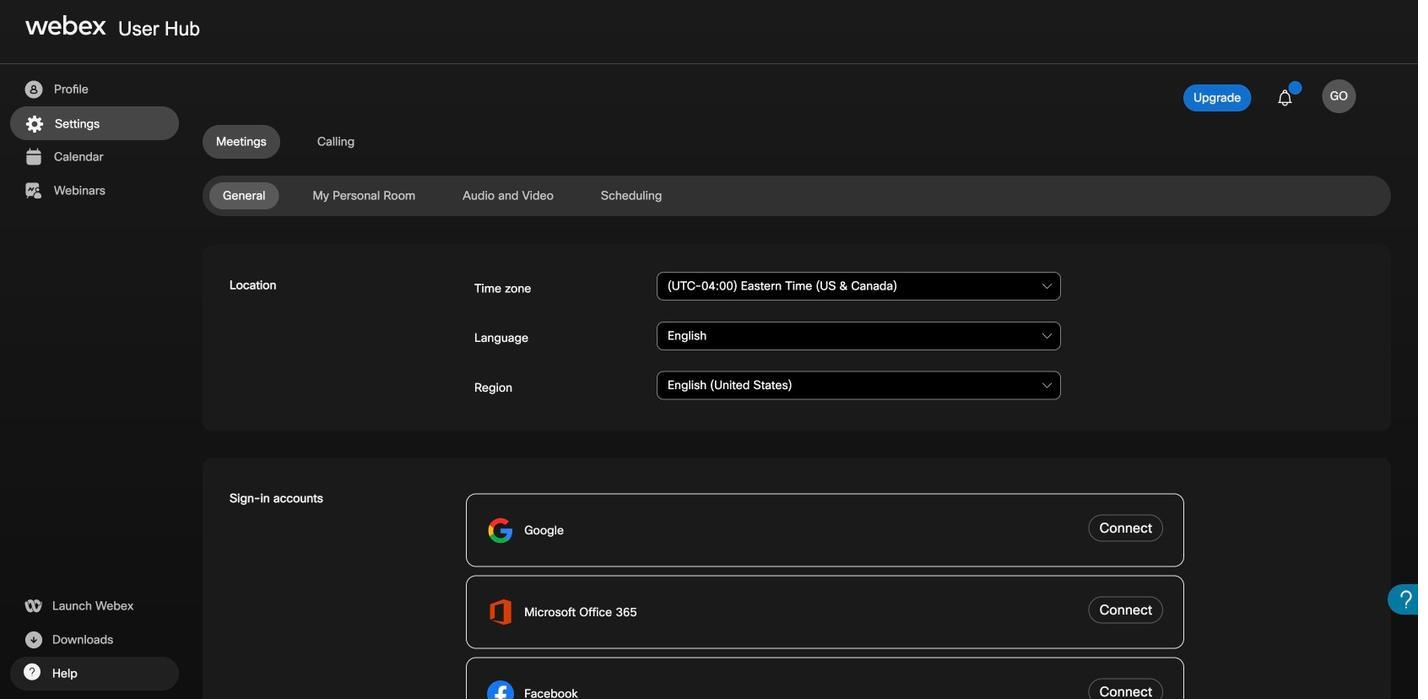 Task type: describe. For each thing, give the bounding box(es) containing it.
mds settings_filled image
[[24, 114, 45, 134]]

mds webinar_filled image
[[23, 181, 44, 201]]

cisco webex image
[[25, 15, 106, 35]]



Task type: vqa. For each thing, say whether or not it's contained in the screenshot.
Mds Webex Helix Filled icon
yes



Task type: locate. For each thing, give the bounding box(es) containing it.
mds content download_filled image
[[23, 630, 44, 650]]

ng help active image
[[23, 664, 41, 680]]

mds people circle_filled image
[[23, 79, 44, 100]]

1 tab list from the top
[[203, 125, 1391, 159]]

mds meetings_filled image
[[23, 147, 44, 167]]

tab list
[[203, 125, 1391, 159], [203, 182, 1391, 209]]

1 vertical spatial tab list
[[203, 182, 1391, 209]]

2 tab list from the top
[[203, 182, 1391, 209]]

0 vertical spatial tab list
[[203, 125, 1391, 159]]

mds webex helix filled image
[[23, 596, 43, 616]]



